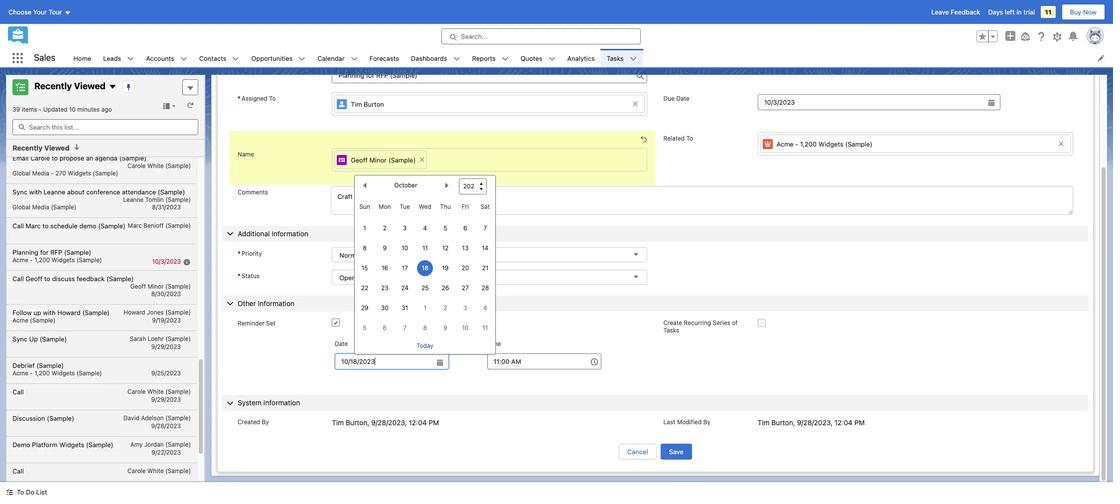 Task type: vqa. For each thing, say whether or not it's contained in the screenshot.
1 to the left
yes



Task type: describe. For each thing, give the bounding box(es) containing it.
carole down amy
[[128, 467, 146, 474]]

1,200 for planning for rfp (sample)
[[34, 256, 50, 263]]

modified
[[677, 418, 702, 426]]

2 horizontal spatial geoff
[[351, 156, 368, 164]]

1 vertical spatial 7 button
[[397, 320, 413, 336]]

3 call from the top
[[12, 388, 24, 396]]

information for additional information
[[272, 229, 309, 238]]

jordan
[[144, 440, 164, 448]]

0 vertical spatial 3 button
[[397, 220, 413, 236]]

270
[[55, 169, 66, 177]]

name
[[238, 150, 254, 158]]

1 howard from the left
[[57, 308, 81, 316]]

buy now button
[[1062, 4, 1106, 20]]

1 horizontal spatial leanne
[[123, 196, 144, 203]]

amy jordan (sample)
[[130, 440, 191, 448]]

group containing october
[[335, 175, 496, 370]]

create
[[664, 319, 683, 326]]

1 horizontal spatial 2 button
[[438, 300, 454, 316]]

0 vertical spatial group
[[977, 30, 998, 42]]

(sample) inside "link"
[[846, 140, 873, 148]]

31
[[402, 304, 408, 312]]

tim burton , 9/28/2023, 12:04 pm for created by
[[332, 418, 439, 427]]

* for status
[[238, 272, 241, 280]]

related
[[664, 134, 685, 142]]

9/19/2023
[[152, 316, 181, 324]]

8 for the leftmost 8 button
[[363, 244, 367, 252]]

carole up david
[[128, 388, 146, 395]]

reports list item
[[466, 49, 515, 67]]

discussion
[[12, 414, 45, 422]]

10/3/2023
[[152, 258, 181, 265]]

text default image for tasks
[[630, 55, 637, 62]]

1 vertical spatial recently viewed
[[12, 144, 70, 152]]

text default image for accounts
[[180, 55, 187, 62]]

buy now
[[1071, 8, 1097, 16]]

* for priority
[[238, 250, 241, 257]]

2023-10-18 cell
[[415, 258, 436, 278]]

0 vertical spatial recently
[[34, 81, 72, 91]]

about
[[67, 188, 85, 196]]

1 vertical spatial 6 button
[[377, 320, 393, 336]]

1 vertical spatial 9 button
[[438, 320, 454, 336]]

* subject
[[239, 68, 264, 76]]

1 horizontal spatial geoff
[[130, 282, 146, 290]]

do
[[26, 488, 34, 496]]

reminder set
[[238, 319, 276, 327]]

leads
[[103, 54, 121, 62]]

0 vertical spatial date
[[677, 94, 690, 102]]

tim inside "link"
[[351, 100, 362, 108]]

global for sync
[[12, 203, 30, 211]]

to for carole
[[52, 154, 58, 162]]

system information button
[[222, 395, 1089, 411]]

rfp
[[50, 248, 62, 256]]

tasks inside create recurring series of tasks
[[664, 326, 680, 334]]

24
[[401, 284, 409, 292]]

1,200 for debrief (sample)
[[34, 369, 50, 377]]

0 horizontal spatial 10 button
[[397, 240, 413, 256]]

of
[[732, 319, 738, 326]]

8/31/2023
[[152, 203, 181, 211]]

minutes
[[77, 106, 100, 113]]

2 howard from the left
[[124, 308, 145, 316]]

trial
[[1024, 8, 1036, 16]]

sun
[[360, 203, 370, 210]]

9/28/2023, for created by
[[371, 418, 407, 427]]

18 button
[[417, 260, 433, 276]]

1 horizontal spatial 4
[[484, 304, 487, 312]]

create recurring series of tasks
[[664, 319, 738, 334]]

1 marc from the left
[[26, 222, 41, 230]]

acme - 1,200 widgets (sample) for debrief (sample)
[[12, 369, 102, 377]]

geoff minor (sample)
[[351, 156, 416, 164]]

1 vertical spatial 3 button
[[458, 300, 474, 316]]

9/29/2023 for sync up (sample)
[[151, 343, 181, 350]]

0 vertical spatial 4 button
[[417, 220, 433, 236]]

0 horizontal spatial geoff
[[26, 274, 42, 282]]

29 button
[[357, 300, 373, 316]]

recently viewed|tasks|list view element
[[6, 75, 205, 489]]

tim burton , 9/28/2023, 12:04 pm for last modified by
[[758, 418, 865, 427]]

0 vertical spatial 6 button
[[458, 220, 474, 236]]

list
[[36, 488, 47, 496]]

28 button
[[478, 280, 493, 296]]

25
[[422, 284, 429, 292]]

0 horizontal spatial 9 button
[[377, 240, 393, 256]]

save button
[[661, 444, 692, 460]]

contacts
[[199, 54, 227, 62]]

leads list item
[[97, 49, 140, 67]]

normal
[[340, 251, 361, 259]]

1 vertical spatial with
[[43, 308, 56, 316]]

accounts
[[146, 54, 174, 62]]

2 horizontal spatial 11
[[1046, 8, 1052, 16]]

series
[[713, 319, 731, 326]]

1 carole white (sample) from the top
[[128, 388, 191, 395]]

subject
[[243, 68, 264, 76]]

sync with leanne about conference attendance (sample) leanne tomlin (sample)
[[12, 188, 191, 203]]

debrief
[[12, 361, 35, 369]]

0 horizontal spatial 11 button
[[417, 240, 433, 256]]

comments
[[238, 188, 268, 196]]

today
[[417, 342, 434, 349]]

tour
[[49, 8, 62, 16]]

tim burton
[[351, 100, 384, 108]]

to for geoff
[[44, 274, 50, 282]]

text default image for opportunities
[[299, 55, 306, 62]]

* for assigned to
[[238, 94, 241, 102]]

other
[[238, 299, 256, 308]]

1 by from the left
[[262, 418, 269, 426]]

Comments text field
[[331, 186, 1074, 215]]

leave
[[932, 8, 950, 16]]

0 vertical spatial 7 button
[[478, 220, 493, 236]]

9/28/2023
[[151, 422, 181, 429]]

2 for right '2' 'button'
[[444, 304, 447, 312]]

0 vertical spatial minor
[[370, 156, 387, 164]]

accounts link
[[140, 49, 180, 67]]

1 vertical spatial 5 button
[[357, 320, 373, 336]]

13 button
[[458, 240, 474, 256]]

created by
[[238, 418, 269, 426]]

left
[[1005, 8, 1015, 16]]

information for system information
[[264, 399, 300, 407]]

1 horizontal spatial 8 button
[[417, 320, 433, 336]]

9/28/2023, for last modified by
[[797, 418, 833, 427]]

choose your tour
[[8, 8, 62, 16]]

list containing home
[[67, 49, 1114, 67]]

priority
[[242, 250, 262, 257]]

to for assigned to
[[269, 94, 276, 102]]

carole up attendance
[[128, 162, 146, 169]]

leads link
[[97, 49, 127, 67]]

to do list button
[[0, 482, 53, 502]]

opportunities list item
[[245, 49, 312, 67]]

acme (sample)
[[12, 316, 55, 324]]

16
[[382, 264, 388, 272]]

30
[[381, 304, 389, 312]]

22 button
[[357, 280, 373, 296]]

1 for right 1 button
[[424, 304, 427, 312]]

call inside 'call geoff to discuss feedback (sample) geoff minor (sample) 8/30/2023'
[[12, 274, 24, 282]]

text default image for dashboards
[[453, 55, 460, 62]]

acme - 1,200 widgets (sample) link
[[761, 134, 1071, 153]]

planning
[[12, 248, 38, 256]]

* left subject
[[239, 68, 242, 76]]

related to
[[664, 134, 694, 142]]

now
[[1084, 8, 1097, 16]]

search... button
[[442, 28, 641, 44]]

1 horizontal spatial 5 button
[[438, 220, 454, 236]]

tasks inside list item
[[607, 54, 624, 62]]

email
[[12, 154, 29, 162]]

benioff
[[144, 222, 164, 229]]

1 horizontal spatial 10 button
[[458, 320, 474, 336]]

pm for last modified by
[[855, 418, 865, 427]]

propose
[[60, 154, 84, 162]]

2 white from the top
[[147, 388, 164, 395]]

thu
[[440, 203, 451, 210]]

8 for the right 8 button
[[423, 324, 427, 332]]

october alert
[[394, 178, 418, 193]]

with inside sync with leanne about conference attendance (sample) leanne tomlin (sample)
[[29, 188, 42, 196]]

5 for 5 button to the right
[[444, 224, 447, 232]]

4 call from the top
[[12, 467, 24, 475]]

adelson
[[141, 414, 164, 422]]

burton for last modified by
[[772, 418, 794, 427]]

sync up (sample)
[[12, 335, 67, 343]]

2 horizontal spatial 10
[[462, 324, 469, 332]]

today button
[[416, 338, 434, 354]]

attendance
[[122, 188, 156, 196]]

0 horizontal spatial 2 button
[[377, 220, 393, 236]]

david adelson (sample)
[[124, 414, 191, 422]]

text default image for quotes
[[549, 55, 556, 62]]

burton inside "link"
[[364, 100, 384, 108]]

additional information
[[238, 229, 309, 238]]

6 for the bottom 6 button
[[383, 324, 387, 332]]

1 horizontal spatial 10
[[402, 244, 408, 252]]

1 horizontal spatial viewed
[[74, 81, 106, 91]]

1 vertical spatial 4 button
[[478, 300, 493, 316]]

6 for top 6 button
[[464, 224, 467, 232]]

media for carole
[[32, 169, 49, 177]]

schedule
[[50, 222, 78, 230]]



Task type: locate. For each thing, give the bounding box(es) containing it.
- inside acme - 1,200 widgets (sample) "link"
[[796, 140, 799, 148]]

set
[[266, 319, 276, 327]]

normal button
[[332, 247, 648, 262]]

6 up 13
[[464, 224, 467, 232]]

media for with
[[32, 203, 49, 211]]

11 for the 11 button to the bottom
[[483, 324, 488, 332]]

7 up 14
[[484, 224, 487, 232]]

information for other information
[[258, 299, 295, 308]]

text default image inside contacts 'list item'
[[232, 55, 239, 62]]

information up the set
[[258, 299, 295, 308]]

fri
[[462, 203, 469, 210]]

1,200
[[801, 140, 817, 148], [34, 256, 50, 263], [34, 369, 50, 377]]

wed
[[419, 203, 432, 210]]

2 carole white (sample) from the top
[[128, 467, 191, 474]]

Search Recently Viewed list view. search field
[[12, 119, 198, 135]]

1 horizontal spatial 11 button
[[478, 320, 493, 336]]

9 up 16
[[383, 244, 387, 252]]

* left assigned
[[238, 94, 241, 102]]

tomlin
[[145, 196, 164, 203]]

9/29/2023 down sarah loehr (sample)
[[151, 343, 181, 350]]

carole right email
[[30, 154, 50, 162]]

days left in trial
[[989, 8, 1036, 16]]

1 white from the top
[[147, 162, 164, 169]]

analytics
[[568, 54, 595, 62]]

2 12:04 from the left
[[835, 418, 853, 427]]

to for related to
[[687, 134, 694, 142]]

1,200 inside "link"
[[801, 140, 817, 148]]

pm
[[429, 418, 439, 427], [855, 418, 865, 427]]

2 vertical spatial information
[[264, 399, 300, 407]]

to left discuss
[[44, 274, 50, 282]]

1 vertical spatial minor
[[148, 282, 164, 290]]

5 button
[[438, 220, 454, 236], [357, 320, 373, 336]]

geoff left 8/30/2023
[[130, 282, 146, 290]]

carole white (sample) down the 9/22/2023
[[128, 467, 191, 474]]

17
[[402, 264, 408, 272]]

up
[[34, 308, 41, 316]]

text default image for reports
[[502, 55, 509, 62]]

1 horizontal spatial 6 button
[[458, 220, 474, 236]]

0 horizontal spatial 3
[[403, 224, 407, 232]]

2 sync from the top
[[12, 335, 27, 343]]

8 up "today" on the left of page
[[423, 324, 427, 332]]

contacts link
[[193, 49, 232, 67]]

leanne up global media (sample)
[[44, 188, 65, 196]]

text default image inside dashboards list item
[[453, 55, 460, 62]]

acme inside "link"
[[777, 140, 794, 148]]

1 horizontal spatial ,
[[794, 418, 796, 427]]

15
[[362, 264, 368, 272]]

acme - 1,200 widgets (sample)
[[777, 140, 873, 148], [12, 256, 102, 263], [12, 369, 102, 377]]

0 vertical spatial 1,200
[[801, 140, 817, 148]]

0 vertical spatial acme - 1,200 widgets (sample)
[[777, 140, 873, 148]]

1 button
[[357, 220, 373, 236], [417, 300, 433, 316]]

to inside 'call geoff to discuss feedback (sample) geoff minor (sample) 8/30/2023'
[[44, 274, 50, 282]]

information inside "dropdown button"
[[264, 399, 300, 407]]

recently up email
[[12, 144, 43, 152]]

10 down 27 button
[[462, 324, 469, 332]]

howard right up at the left bottom
[[57, 308, 81, 316]]

none search field inside recently viewed|tasks|list view element
[[12, 119, 198, 135]]

contacts list item
[[193, 49, 245, 67]]

5 button up 12
[[438, 220, 454, 236]]

0 vertical spatial 5 button
[[438, 220, 454, 236]]

howard left jones on the bottom left
[[124, 308, 145, 316]]

7 for the bottom 7 button
[[403, 324, 407, 332]]

2 9/28/2023, from the left
[[797, 418, 833, 427]]

tim for last modified by
[[758, 418, 770, 427]]

0 horizontal spatial leanne
[[44, 188, 65, 196]]

3 down tue
[[403, 224, 407, 232]]

dashboards
[[411, 54, 447, 62]]

1 horizontal spatial pm
[[855, 418, 865, 427]]

cancel button
[[619, 444, 657, 460]]

1 horizontal spatial minor
[[370, 156, 387, 164]]

8 right normal
[[363, 244, 367, 252]]

sync up global media (sample)
[[12, 188, 27, 196]]

0 vertical spatial 2
[[383, 224, 387, 232]]

global media - 270 widgets (sample)
[[12, 169, 118, 177]]

text default image inside opportunities list item
[[299, 55, 306, 62]]

2 marc from the left
[[128, 222, 142, 229]]

recently
[[34, 81, 72, 91], [12, 144, 43, 152]]

11 button up 18
[[417, 240, 433, 256]]

text default image for contacts
[[232, 55, 239, 62]]

1 vertical spatial 11 button
[[478, 320, 493, 336]]

carole white (sample) down 9/25/2023
[[128, 388, 191, 395]]

0 horizontal spatial group
[[335, 175, 496, 370]]

to inside to do list button
[[17, 488, 24, 496]]

text default image inside reports list item
[[502, 55, 509, 62]]

6 button down 30 "button"
[[377, 320, 393, 336]]

demo platform widgets (sample)
[[12, 440, 113, 448]]

1 vertical spatial 5
[[363, 324, 367, 332]]

1 horizontal spatial 2
[[444, 304, 447, 312]]

None text field
[[332, 67, 648, 83]]

10 left minutes
[[69, 106, 76, 113]]

demo
[[79, 222, 96, 230]]

11 up the time
[[483, 324, 488, 332]]

(sample)
[[846, 140, 873, 148], [119, 154, 147, 162], [389, 156, 416, 164], [165, 162, 191, 169], [93, 169, 118, 177], [158, 188, 185, 196], [165, 196, 191, 203], [51, 203, 76, 211], [98, 222, 126, 230], [165, 222, 191, 229], [64, 248, 91, 256], [77, 256, 102, 263], [106, 274, 134, 282], [165, 282, 191, 290], [82, 308, 110, 316], [165, 308, 191, 316], [30, 316, 55, 324], [40, 335, 67, 343], [165, 335, 191, 342], [36, 361, 64, 369], [77, 369, 102, 377], [165, 388, 191, 395], [47, 414, 74, 422], [165, 414, 191, 422], [86, 440, 113, 448], [165, 440, 191, 448], [165, 467, 191, 474]]

1 vertical spatial 8
[[423, 324, 427, 332]]

choose your tour button
[[8, 4, 72, 20]]

widgets inside "link"
[[819, 140, 844, 148]]

to up the 270
[[52, 154, 58, 162]]

1 vertical spatial 2 button
[[438, 300, 454, 316]]

1 vertical spatial group
[[335, 175, 496, 370]]

0 horizontal spatial 5 button
[[357, 320, 373, 336]]

due
[[664, 94, 675, 102]]

to
[[52, 154, 58, 162], [42, 222, 49, 230], [44, 274, 50, 282]]

1 pm from the left
[[429, 418, 439, 427]]

12:04 for last modified by
[[835, 418, 853, 427]]

2 global from the top
[[12, 203, 30, 211]]

acme - 1,200 widgets (sample) inside acme - 1,200 widgets (sample) "link"
[[777, 140, 873, 148]]

reports link
[[466, 49, 502, 67]]

2 tim burton , 9/28/2023, 12:04 pm from the left
[[758, 418, 865, 427]]

reminder
[[238, 319, 265, 327]]

, for last modified by
[[794, 418, 796, 427]]

* left status
[[238, 272, 241, 280]]

0 vertical spatial 9
[[383, 244, 387, 252]]

tue
[[400, 203, 410, 210]]

leanne left tomlin
[[123, 196, 144, 203]]

19 button
[[438, 260, 454, 276]]

2 media from the top
[[32, 203, 49, 211]]

0 vertical spatial 1 button
[[357, 220, 373, 236]]

5 button down 29 button
[[357, 320, 373, 336]]

0 vertical spatial white
[[147, 162, 164, 169]]

0 horizontal spatial 6 button
[[377, 320, 393, 336]]

system information
[[238, 399, 300, 407]]

31 button
[[397, 300, 413, 316]]

tasks list item
[[601, 49, 643, 67]]

text default image inside the calendar list item
[[351, 55, 358, 62]]

tasks right analytics
[[607, 54, 624, 62]]

7 for the topmost 7 button
[[484, 224, 487, 232]]

viewed up propose
[[44, 144, 70, 152]]

1 vertical spatial 9/29/2023
[[151, 396, 181, 403]]

29
[[361, 304, 369, 312]]

2 vertical spatial 11
[[483, 324, 488, 332]]

0 horizontal spatial 1
[[364, 224, 366, 232]]

2 down mon at the left of the page
[[383, 224, 387, 232]]

3 for top the 3 button
[[403, 224, 407, 232]]

0 vertical spatial 3
[[403, 224, 407, 232]]

0 vertical spatial with
[[29, 188, 42, 196]]

4 down 28 button at the bottom left of page
[[484, 304, 487, 312]]

with right up at the left bottom
[[43, 308, 56, 316]]

open
[[340, 274, 356, 282]]

media left the 270
[[32, 169, 49, 177]]

text default image right calendar
[[351, 55, 358, 62]]

status
[[242, 272, 260, 280]]

20 button
[[458, 260, 474, 276]]

assigned
[[242, 94, 268, 102]]

1 global from the top
[[12, 169, 30, 177]]

0 vertical spatial 8 button
[[357, 240, 373, 256]]

white down the 9/22/2023
[[147, 467, 164, 474]]

to right assigned
[[269, 94, 276, 102]]

3 button
[[397, 220, 413, 236], [458, 300, 474, 316]]

minor up mon at the left of the page
[[370, 156, 387, 164]]

4
[[423, 224, 427, 232], [484, 304, 487, 312]]

text default image inside recently viewed|tasks|list view element
[[109, 83, 117, 91]]

3 for the 3 button to the bottom
[[464, 304, 467, 312]]

2 button down mon at the left of the page
[[377, 220, 393, 236]]

call marc to schedule demo (sample) marc benioff (sample)
[[12, 222, 191, 230]]

recently up updated
[[34, 81, 72, 91]]

1 vertical spatial to
[[687, 134, 694, 142]]

to left do
[[17, 488, 24, 496]]

information right additional
[[272, 229, 309, 238]]

list
[[67, 49, 1114, 67]]

october grid
[[355, 195, 495, 338]]

days
[[989, 8, 1004, 16]]

1 vertical spatial 4
[[484, 304, 487, 312]]

1
[[364, 224, 366, 232], [424, 304, 427, 312]]

burton for created by
[[346, 418, 368, 427]]

minor inside 'call geoff to discuss feedback (sample) geoff minor (sample) 8/30/2023'
[[148, 282, 164, 290]]

0 vertical spatial tasks
[[607, 54, 624, 62]]

1 horizontal spatial 12:04
[[835, 418, 853, 427]]

in
[[1017, 8, 1022, 16]]

4 button down 28 button at the bottom left of page
[[478, 300, 493, 316]]

2 pm from the left
[[855, 418, 865, 427]]

discuss
[[52, 274, 75, 282]]

to left schedule on the top of the page
[[42, 222, 49, 230]]

0 horizontal spatial 8
[[363, 244, 367, 252]]

1 horizontal spatial 9/28/2023,
[[797, 418, 833, 427]]

text default image inside leads list item
[[127, 55, 134, 62]]

2 , from the left
[[794, 418, 796, 427]]

0 horizontal spatial 8 button
[[357, 240, 373, 256]]

None search field
[[12, 119, 198, 135]]

global down email
[[12, 169, 30, 177]]

pm for created by
[[429, 418, 439, 427]]

11 right trial
[[1046, 8, 1052, 16]]

global media (sample)
[[12, 203, 76, 211]]

up
[[29, 335, 38, 343]]

items
[[22, 106, 37, 113]]

recently viewed status
[[12, 106, 43, 113]]

quotes list item
[[515, 49, 562, 67]]

call down planning
[[12, 274, 24, 282]]

2 call from the top
[[12, 274, 24, 282]]

0 vertical spatial 11
[[1046, 8, 1052, 16]]

7 button down "31" button on the bottom left of page
[[397, 320, 413, 336]]

1 horizontal spatial howard
[[124, 308, 145, 316]]

text default image
[[127, 55, 134, 62], [232, 55, 239, 62], [351, 55, 358, 62], [502, 55, 509, 62], [549, 55, 556, 62], [73, 144, 80, 151]]

(sample) inside 'call marc to schedule demo (sample) marc benioff (sample)'
[[165, 222, 191, 229]]

12
[[442, 244, 449, 252]]

to do list
[[17, 488, 47, 496]]

0 vertical spatial sync
[[12, 188, 27, 196]]

to right related
[[687, 134, 694, 142]]

* left priority
[[238, 250, 241, 257]]

white inside email carole to propose an agenda (sample) carole white (sample)
[[147, 162, 164, 169]]

0 horizontal spatial tim
[[332, 418, 344, 427]]

calendar list item
[[312, 49, 364, 67]]

1 horizontal spatial 6
[[464, 224, 467, 232]]

to for marc
[[42, 222, 49, 230]]

minor up jones on the bottom left
[[148, 282, 164, 290]]

follow
[[12, 308, 32, 316]]

with up global media (sample)
[[29, 188, 42, 196]]

global up planning
[[12, 203, 30, 211]]

1 horizontal spatial tasks
[[664, 326, 680, 334]]

9/29/2023 for call
[[151, 396, 181, 403]]

1 vertical spatial viewed
[[44, 144, 70, 152]]

0 horizontal spatial 2
[[383, 224, 387, 232]]

0 horizontal spatial 1 button
[[357, 220, 373, 236]]

12:04 for created by
[[409, 418, 427, 427]]

0 horizontal spatial 7
[[403, 324, 407, 332]]

26
[[442, 284, 449, 292]]

sync for sync with leanne about conference attendance (sample) leanne tomlin (sample)
[[12, 188, 27, 196]]

1 button down sun
[[357, 220, 373, 236]]

text default image right reports
[[502, 55, 509, 62]]

Time text field
[[487, 354, 602, 370]]

recently viewed up email
[[12, 144, 70, 152]]

2 vertical spatial 1,200
[[34, 369, 50, 377]]

20
[[462, 264, 469, 272]]

1 horizontal spatial 7 button
[[478, 220, 493, 236]]

2 vertical spatial to
[[44, 274, 50, 282]]

call up to do list button
[[12, 467, 24, 475]]

forecasts link
[[364, 49, 405, 67]]

11 for the 11 button to the left
[[423, 244, 428, 252]]

opportunities
[[251, 54, 293, 62]]

9 down the 26 button at the bottom left of the page
[[444, 324, 448, 332]]

21 button
[[478, 260, 493, 276]]

group
[[977, 30, 998, 42], [335, 175, 496, 370]]

0 horizontal spatial date
[[335, 340, 348, 348]]

9
[[383, 244, 387, 252], [444, 324, 448, 332]]

0 horizontal spatial 7 button
[[397, 320, 413, 336]]

call down debrief
[[12, 388, 24, 396]]

other information
[[238, 299, 295, 308]]

feedback
[[951, 8, 981, 16]]

white down 9/25/2023
[[147, 388, 164, 395]]

global for email
[[12, 169, 30, 177]]

text default image inside quotes list item
[[549, 55, 556, 62]]

3 white from the top
[[147, 467, 164, 474]]

text default image inside recently viewed|tasks|list view element
[[73, 144, 80, 151]]

1 9/28/2023, from the left
[[371, 418, 407, 427]]

8 button up "today" on the left of page
[[417, 320, 433, 336]]

1 for 1 button to the left
[[364, 224, 366, 232]]

2 button down the 26 button at the bottom left of the page
[[438, 300, 454, 316]]

5 down 29 button
[[363, 324, 367, 332]]

1 down sun
[[364, 224, 366, 232]]

0 horizontal spatial 4 button
[[417, 220, 433, 236]]

1 horizontal spatial 5
[[444, 224, 447, 232]]

geoff
[[351, 156, 368, 164], [26, 274, 42, 282], [130, 282, 146, 290]]

9 for leftmost 9 button
[[383, 244, 387, 252]]

2 by from the left
[[704, 418, 711, 426]]

None checkbox
[[758, 319, 766, 327]]

1 vertical spatial tasks
[[664, 326, 680, 334]]

2 vertical spatial acme - 1,200 widgets (sample)
[[12, 369, 102, 377]]

1 vertical spatial carole white (sample)
[[128, 467, 191, 474]]

1 sync from the top
[[12, 188, 27, 196]]

time
[[487, 340, 501, 348]]

agenda
[[95, 154, 118, 162]]

recently viewed up 39 items • updated 10 minutes ago
[[34, 81, 106, 91]]

1 tim burton , 9/28/2023, 12:04 pm from the left
[[332, 418, 439, 427]]

1 horizontal spatial 11
[[483, 324, 488, 332]]

4 button down wed on the left of the page
[[417, 220, 433, 236]]

by right created
[[262, 418, 269, 426]]

11 up 18
[[423, 244, 428, 252]]

1 horizontal spatial 9
[[444, 324, 448, 332]]

marc left benioff
[[128, 222, 142, 229]]

1 vertical spatial media
[[32, 203, 49, 211]]

1 button down 25 button
[[417, 300, 433, 316]]

1 vertical spatial recently
[[12, 144, 43, 152]]

0 vertical spatial 1
[[364, 224, 366, 232]]

10 button down 27 button
[[458, 320, 474, 336]]

by
[[262, 418, 269, 426], [704, 418, 711, 426]]

3 down 27 button
[[464, 304, 467, 312]]

geoff up sun
[[351, 156, 368, 164]]

sync inside sync with leanne about conference attendance (sample) leanne tomlin (sample)
[[12, 188, 27, 196]]

, for created by
[[368, 418, 370, 427]]

1 horizontal spatial 1
[[424, 304, 427, 312]]

text default image inside tasks list item
[[630, 55, 637, 62]]

3 button down 27 button
[[458, 300, 474, 316]]

text default image inside to do list button
[[6, 489, 13, 496]]

3
[[403, 224, 407, 232], [464, 304, 467, 312]]

1 vertical spatial date
[[335, 340, 348, 348]]

0 horizontal spatial 10
[[69, 106, 76, 113]]

recently viewed
[[34, 81, 106, 91], [12, 144, 70, 152]]

6 button up 13
[[458, 220, 474, 236]]

2 9/29/2023 from the top
[[151, 396, 181, 403]]

david
[[124, 414, 139, 422]]

5 for the bottommost 5 button
[[363, 324, 367, 332]]

media down "global media - 270 widgets (sample)"
[[32, 203, 49, 211]]

13
[[462, 244, 469, 252]]

1 vertical spatial 2
[[444, 304, 447, 312]]

1 horizontal spatial 3
[[464, 304, 467, 312]]

5
[[444, 224, 447, 232], [363, 324, 367, 332]]

text default image up propose
[[73, 144, 80, 151]]

1 horizontal spatial 1 button
[[417, 300, 433, 316]]

0 horizontal spatial to
[[17, 488, 24, 496]]

text default image for calendar
[[351, 55, 358, 62]]

10 inside recently viewed|tasks|list view element
[[69, 106, 76, 113]]

0 horizontal spatial howard
[[57, 308, 81, 316]]

0 vertical spatial to
[[52, 154, 58, 162]]

0 vertical spatial recently viewed
[[34, 81, 106, 91]]

0 vertical spatial 4
[[423, 224, 427, 232]]

follow up with howard (sample)
[[12, 308, 110, 316]]

text default image up the * subject
[[232, 55, 239, 62]]

16 button
[[377, 260, 393, 276]]

information right "system"
[[264, 399, 300, 407]]

1 horizontal spatial 4 button
[[478, 300, 493, 316]]

Date text field
[[335, 354, 449, 370]]

viewed up minutes
[[74, 81, 106, 91]]

15 button
[[357, 260, 373, 276]]

1 , from the left
[[368, 418, 370, 427]]

geoff down planning
[[26, 274, 42, 282]]

None text field
[[758, 94, 1001, 110]]

save
[[669, 448, 684, 456]]

text default image
[[180, 55, 187, 62], [299, 55, 306, 62], [453, 55, 460, 62], [630, 55, 637, 62], [109, 83, 117, 91], [6, 489, 13, 496]]

acme - 1,200 widgets (sample) for planning for rfp (sample)
[[12, 256, 102, 263]]

7 button up 14
[[478, 220, 493, 236]]

1 horizontal spatial 8
[[423, 324, 427, 332]]

0 horizontal spatial 9/28/2023,
[[371, 418, 407, 427]]

27 button
[[458, 280, 474, 296]]

tim for created by
[[332, 418, 344, 427]]

9 for 9 button to the bottom
[[444, 324, 448, 332]]

22
[[361, 284, 369, 292]]

0 vertical spatial 8
[[363, 244, 367, 252]]

1 media from the top
[[32, 169, 49, 177]]

0 vertical spatial 10
[[69, 106, 76, 113]]

0 horizontal spatial 5
[[363, 324, 367, 332]]

1 vertical spatial acme - 1,200 widgets (sample)
[[12, 256, 102, 263]]

text default image for leads
[[127, 55, 134, 62]]

1 9/29/2023 from the top
[[151, 343, 181, 350]]

4 down wed on the left of the page
[[423, 224, 427, 232]]

1 12:04 from the left
[[409, 418, 427, 427]]

text default image inside accounts list item
[[180, 55, 187, 62]]

0 vertical spatial information
[[272, 229, 309, 238]]

burton
[[364, 100, 384, 108], [346, 418, 368, 427], [772, 418, 794, 427]]

2 for the left '2' 'button'
[[383, 224, 387, 232]]

11 button up the time
[[478, 320, 493, 336]]

call up planning
[[12, 222, 24, 230]]

3 button down tue
[[397, 220, 413, 236]]

8 button up 15
[[357, 240, 373, 256]]

for
[[40, 248, 49, 256]]

1 vertical spatial information
[[258, 299, 295, 308]]

10 button up 17
[[397, 240, 413, 256]]

0 vertical spatial 5
[[444, 224, 447, 232]]

due date
[[664, 94, 690, 102]]

dashboards list item
[[405, 49, 466, 67]]

by right modified
[[704, 418, 711, 426]]

to inside email carole to propose an agenda (sample) carole white (sample)
[[52, 154, 58, 162]]

created
[[238, 418, 260, 426]]

sync for sync up (sample)
[[12, 335, 27, 343]]

1 call from the top
[[12, 222, 24, 230]]

tasks link
[[601, 49, 630, 67]]

1 horizontal spatial 9 button
[[438, 320, 454, 336]]

9 button up 16
[[377, 240, 393, 256]]

5 up 12
[[444, 224, 447, 232]]

19
[[442, 264, 449, 272]]

marc inside 'call marc to schedule demo (sample) marc benioff (sample)'
[[128, 222, 142, 229]]

10 up 17
[[402, 244, 408, 252]]

amy
[[130, 440, 143, 448]]

text default image right quotes at the top of page
[[549, 55, 556, 62]]

1 horizontal spatial with
[[43, 308, 56, 316]]

accounts list item
[[140, 49, 193, 67]]

0 horizontal spatial 12:04
[[409, 418, 427, 427]]

marc down global media (sample)
[[26, 222, 41, 230]]

9 button down the 26 button at the bottom left of the page
[[438, 320, 454, 336]]



